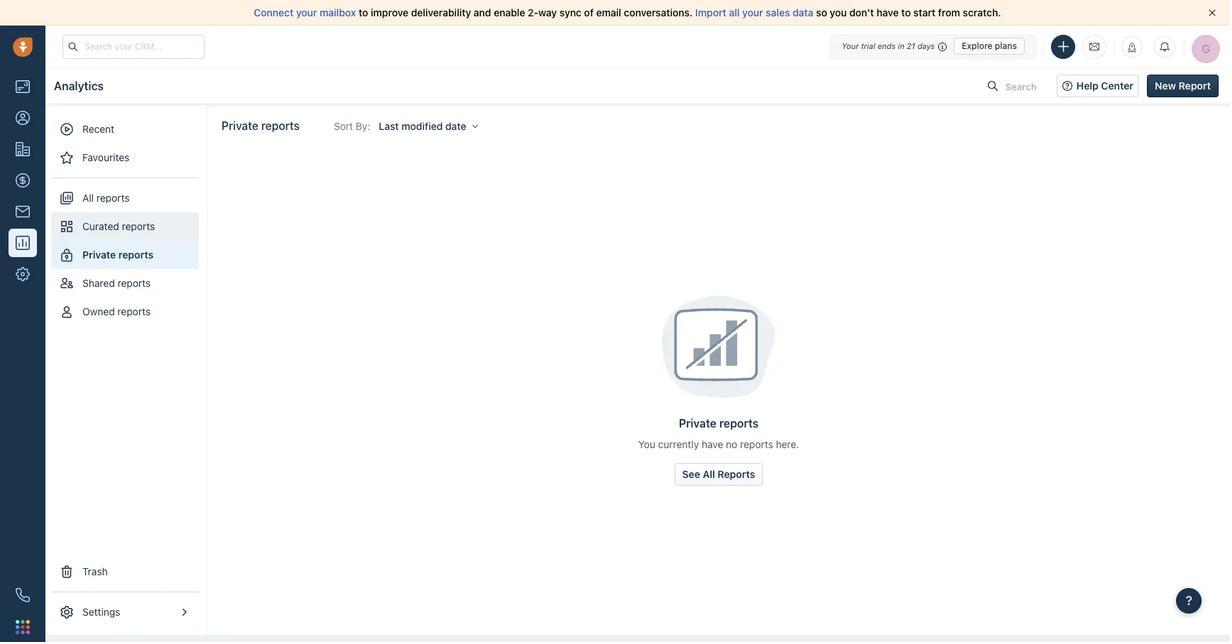 Task type: describe. For each thing, give the bounding box(es) containing it.
email
[[596, 6, 621, 18]]

1 your from the left
[[296, 6, 317, 18]]

connect your mailbox to improve deliverability and enable 2-way sync of email conversations. import all your sales data so you don't have to start from scratch.
[[254, 6, 1001, 18]]

sales
[[766, 6, 790, 18]]

send email image
[[1090, 40, 1100, 52]]

phone image
[[16, 588, 30, 602]]

enable
[[494, 6, 525, 18]]

scratch.
[[963, 6, 1001, 18]]

improve
[[371, 6, 409, 18]]

2 to from the left
[[902, 6, 911, 18]]

your trial ends in 21 days
[[842, 41, 935, 50]]

of
[[584, 6, 594, 18]]

your
[[842, 41, 859, 50]]

2-
[[528, 6, 538, 18]]

you
[[830, 6, 847, 18]]

start
[[914, 6, 936, 18]]

freshworks switcher image
[[16, 620, 30, 634]]

import all your sales data link
[[695, 6, 816, 18]]

days
[[918, 41, 935, 50]]

explore plans link
[[954, 38, 1025, 55]]

2 your from the left
[[742, 6, 763, 18]]

way
[[538, 6, 557, 18]]

21
[[907, 41, 915, 50]]



Task type: locate. For each thing, give the bounding box(es) containing it.
plans
[[995, 40, 1017, 51]]

so
[[816, 6, 827, 18]]

0 horizontal spatial to
[[359, 6, 368, 18]]

1 horizontal spatial to
[[902, 6, 911, 18]]

0 horizontal spatial your
[[296, 6, 317, 18]]

to
[[359, 6, 368, 18], [902, 6, 911, 18]]

from
[[938, 6, 960, 18]]

1 horizontal spatial your
[[742, 6, 763, 18]]

explore
[[962, 40, 993, 51]]

import
[[695, 6, 727, 18]]

your
[[296, 6, 317, 18], [742, 6, 763, 18]]

have
[[877, 6, 899, 18]]

connect
[[254, 6, 294, 18]]

phone element
[[9, 581, 37, 610]]

close image
[[1209, 9, 1216, 16]]

sync
[[560, 6, 582, 18]]

to right "mailbox" on the top left
[[359, 6, 368, 18]]

conversations.
[[624, 6, 693, 18]]

don't
[[850, 6, 874, 18]]

explore plans
[[962, 40, 1017, 51]]

deliverability
[[411, 6, 471, 18]]

Search your CRM... text field
[[63, 34, 205, 59]]

all
[[729, 6, 740, 18]]

ends
[[878, 41, 896, 50]]

data
[[793, 6, 814, 18]]

your right all
[[742, 6, 763, 18]]

in
[[898, 41, 905, 50]]

trial
[[861, 41, 876, 50]]

your left "mailbox" on the top left
[[296, 6, 317, 18]]

what's new image
[[1127, 42, 1137, 52]]

mailbox
[[320, 6, 356, 18]]

1 to from the left
[[359, 6, 368, 18]]

and
[[474, 6, 491, 18]]

connect your mailbox link
[[254, 6, 359, 18]]

to left start
[[902, 6, 911, 18]]



Task type: vqa. For each thing, say whether or not it's contained in the screenshot.
SYNC
yes



